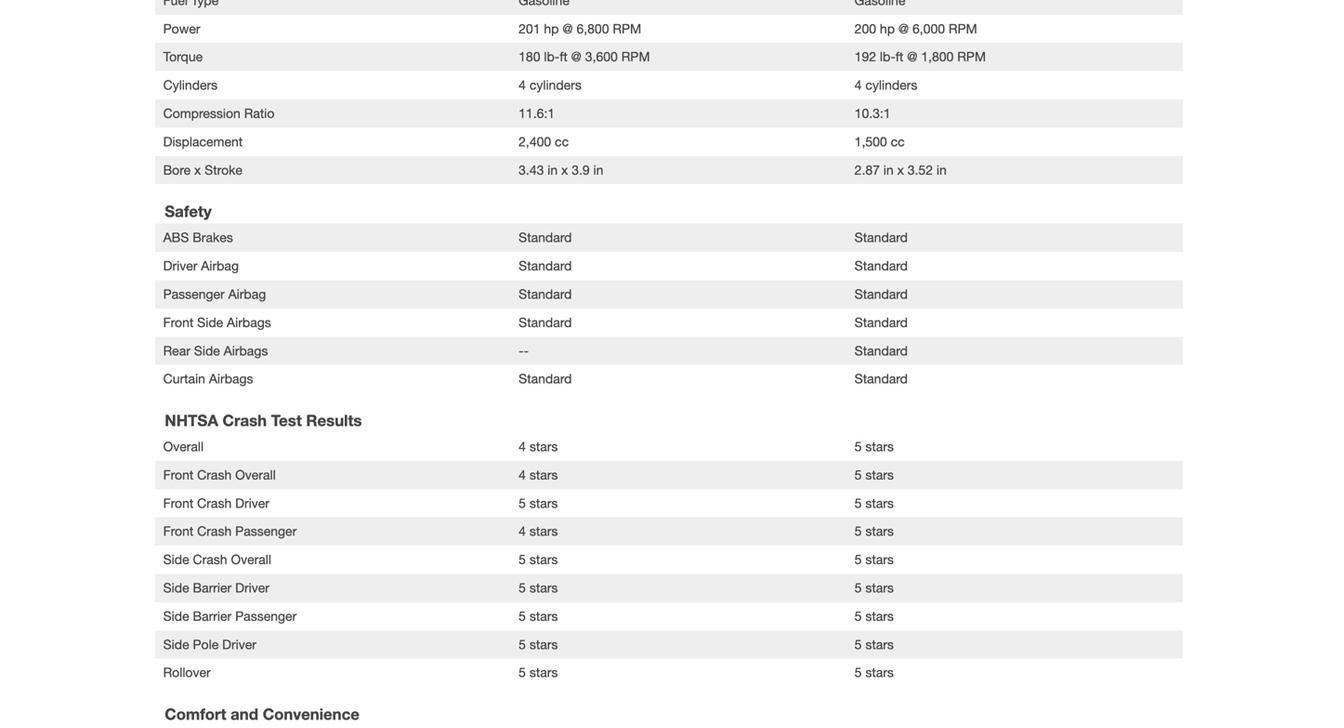 Task type: describe. For each thing, give the bounding box(es) containing it.
front side airbags
[[163, 315, 271, 330]]

side for side barrier passenger
[[163, 608, 189, 624]]

1,500
[[855, 134, 888, 149]]

3.43
[[519, 162, 544, 177]]

compression ratio
[[163, 106, 275, 121]]

cc for 1,500 cc
[[891, 134, 905, 149]]

1 x from the left
[[194, 162, 201, 177]]

rpm right 3,600 in the top left of the page
[[622, 49, 650, 64]]

1 4 stars from the top
[[519, 439, 558, 454]]

0 vertical spatial overall
[[163, 439, 204, 454]]

2 cylinders from the left
[[866, 77, 918, 93]]

4 stars for overall
[[519, 467, 558, 482]]

2 vertical spatial airbags
[[209, 371, 253, 386]]

0 vertical spatial passenger
[[163, 286, 225, 302]]

rpm right 1,800
[[958, 49, 987, 64]]

1 cylinders from the left
[[530, 77, 582, 93]]

11.6:1
[[519, 106, 555, 121]]

200 hp @ 6,000 rpm
[[855, 21, 978, 36]]

4 for front crash overall
[[519, 467, 526, 482]]

side for side barrier driver
[[163, 580, 189, 596]]

driver airbag
[[163, 258, 239, 273]]

side crash overall
[[163, 552, 271, 567]]

front for front crash driver
[[163, 495, 194, 511]]

barrier for driver
[[193, 580, 232, 596]]

brakes
[[193, 230, 233, 245]]

driver for side barrier driver
[[235, 580, 270, 596]]

3,600
[[586, 49, 618, 64]]

lb- for 180
[[544, 49, 560, 64]]

front crash passenger
[[163, 524, 297, 539]]

passenger airbag
[[163, 286, 266, 302]]

test
[[271, 411, 302, 430]]

--
[[519, 343, 529, 358]]

180 lb-ft @ 3,600 rpm
[[519, 49, 650, 64]]

displacement
[[163, 134, 243, 149]]

1,800
[[922, 49, 954, 64]]

overall for side crash overall
[[231, 552, 271, 567]]

hp for 200
[[880, 21, 895, 36]]

bore
[[163, 162, 191, 177]]

airbag for driver airbag
[[201, 258, 239, 273]]

bore x stroke
[[163, 162, 243, 177]]

barrier for passenger
[[193, 608, 232, 624]]

@ left 6,000
[[899, 21, 909, 36]]

front for front crash overall
[[163, 467, 194, 482]]

rpm right 6,800 at the left of page
[[613, 21, 642, 36]]

4 in from the left
[[937, 162, 947, 177]]

front for front crash passenger
[[163, 524, 194, 539]]

airbag for passenger airbag
[[228, 286, 266, 302]]

1 - from the left
[[519, 343, 524, 358]]

comfort
[[165, 705, 226, 723]]

front crash driver
[[163, 495, 270, 511]]

abs
[[163, 230, 189, 245]]

4 stars for passenger
[[519, 524, 558, 539]]

192
[[855, 49, 877, 64]]

3.43 in x 3.9 in
[[519, 162, 604, 177]]

crash for front crash overall
[[197, 467, 232, 482]]

180
[[519, 49, 541, 64]]

nhtsa crash test results
[[165, 411, 362, 430]]

side up curtain airbags
[[194, 343, 220, 358]]

cc for 2,400 cc
[[555, 134, 569, 149]]

rollover
[[163, 665, 211, 680]]

192 lb-ft @ 1,800 rpm
[[855, 49, 987, 64]]

4 for overall
[[519, 439, 526, 454]]

airbags for rear side airbags
[[224, 343, 268, 358]]

10.3:1
[[855, 106, 891, 121]]

2,400
[[519, 134, 551, 149]]

2.87 in x 3.52 in
[[855, 162, 947, 177]]

crash for front crash passenger
[[197, 524, 232, 539]]

rear side airbags
[[163, 343, 268, 358]]

nhtsa
[[165, 411, 218, 430]]

@ left 3,600 in the top left of the page
[[571, 49, 582, 64]]

1 in from the left
[[548, 162, 558, 177]]

ft for 1,800
[[896, 49, 904, 64]]



Task type: vqa. For each thing, say whether or not it's contained in the screenshot.


Task type: locate. For each thing, give the bounding box(es) containing it.
side left pole
[[163, 637, 189, 652]]

201 hp @ 6,800 rpm
[[519, 21, 642, 36]]

2 in from the left
[[594, 162, 604, 177]]

1 lb- from the left
[[544, 49, 560, 64]]

lb-
[[544, 49, 560, 64], [880, 49, 896, 64]]

1,500 cc
[[855, 134, 905, 149]]

2 hp from the left
[[880, 21, 895, 36]]

convenience
[[263, 705, 360, 723]]

airbags down front side airbags
[[224, 343, 268, 358]]

5 stars
[[855, 439, 894, 454], [855, 467, 894, 482], [519, 495, 558, 511], [855, 495, 894, 511], [855, 524, 894, 539], [519, 552, 558, 567], [855, 552, 894, 567], [519, 580, 558, 596], [855, 580, 894, 596], [519, 608, 558, 624], [855, 608, 894, 624], [519, 637, 558, 652], [855, 637, 894, 652], [519, 665, 558, 680], [855, 665, 894, 680]]

x for 2.87 in x 3.52 in
[[898, 162, 904, 177]]

torque
[[163, 49, 203, 64]]

crash left test
[[223, 411, 267, 430]]

4 cylinders up 11.6:1
[[519, 77, 582, 93]]

front up rear
[[163, 315, 194, 330]]

driver up front crash passenger in the left of the page
[[235, 495, 270, 511]]

cc right 2,400
[[555, 134, 569, 149]]

stars
[[530, 439, 558, 454], [866, 439, 894, 454], [530, 467, 558, 482], [866, 467, 894, 482], [530, 495, 558, 511], [866, 495, 894, 511], [530, 524, 558, 539], [866, 524, 894, 539], [530, 552, 558, 567], [866, 552, 894, 567], [530, 580, 558, 596], [866, 580, 894, 596], [530, 608, 558, 624], [866, 608, 894, 624], [530, 637, 558, 652], [866, 637, 894, 652], [530, 665, 558, 680], [866, 665, 894, 680]]

1 horizontal spatial ft
[[896, 49, 904, 64]]

passenger down side barrier driver
[[235, 608, 297, 624]]

side
[[197, 315, 223, 330], [194, 343, 220, 358], [163, 552, 189, 567], [163, 580, 189, 596], [163, 608, 189, 624], [163, 637, 189, 652]]

overall
[[163, 439, 204, 454], [235, 467, 276, 482], [231, 552, 271, 567]]

hp for 201
[[544, 21, 559, 36]]

x left "3.9"
[[562, 162, 568, 177]]

side up side barrier driver
[[163, 552, 189, 567]]

airbags up rear side airbags
[[227, 315, 271, 330]]

airbags for front side airbags
[[227, 315, 271, 330]]

@
[[563, 21, 573, 36], [899, 21, 909, 36], [571, 49, 582, 64], [908, 49, 918, 64]]

0 horizontal spatial 4 cylinders
[[519, 77, 582, 93]]

0 horizontal spatial cc
[[555, 134, 569, 149]]

2,400 cc
[[519, 134, 569, 149]]

barrier up 'side pole driver'
[[193, 608, 232, 624]]

crash for side crash overall
[[193, 552, 227, 567]]

4 cylinders up 10.3:1
[[855, 77, 918, 93]]

cc right 1,500
[[891, 134, 905, 149]]

side down side crash overall
[[163, 580, 189, 596]]

power
[[163, 21, 200, 36]]

0 vertical spatial barrier
[[193, 580, 232, 596]]

2 horizontal spatial x
[[898, 162, 904, 177]]

ft
[[560, 49, 568, 64], [896, 49, 904, 64]]

rear
[[163, 343, 190, 358]]

hp right 201
[[544, 21, 559, 36]]

1 vertical spatial passenger
[[235, 524, 297, 539]]

in right 2.87
[[884, 162, 894, 177]]

3 x from the left
[[898, 162, 904, 177]]

crash up front crash driver
[[197, 467, 232, 482]]

hp
[[544, 21, 559, 36], [880, 21, 895, 36]]

3.9
[[572, 162, 590, 177]]

6,000
[[913, 21, 946, 36]]

1 vertical spatial airbag
[[228, 286, 266, 302]]

stroke
[[205, 162, 243, 177]]

@ left 1,800
[[908, 49, 918, 64]]

1 vertical spatial overall
[[235, 467, 276, 482]]

overall down front crash passenger in the left of the page
[[231, 552, 271, 567]]

rpm right 6,000
[[949, 21, 978, 36]]

4
[[519, 77, 526, 93], [855, 77, 862, 93], [519, 439, 526, 454], [519, 467, 526, 482], [519, 524, 526, 539]]

3 4 stars from the top
[[519, 524, 558, 539]]

0 horizontal spatial x
[[194, 162, 201, 177]]

side down "passenger airbag"
[[197, 315, 223, 330]]

compression
[[163, 106, 241, 121]]

1 horizontal spatial cylinders
[[866, 77, 918, 93]]

1 4 cylinders from the left
[[519, 77, 582, 93]]

rpm
[[613, 21, 642, 36], [949, 21, 978, 36], [622, 49, 650, 64], [958, 49, 987, 64]]

airbags
[[227, 315, 271, 330], [224, 343, 268, 358], [209, 371, 253, 386]]

1 front from the top
[[163, 315, 194, 330]]

x left 3.52
[[898, 162, 904, 177]]

201
[[519, 21, 541, 36]]

3.52
[[908, 162, 933, 177]]

ft down 201 hp @ 6,800 rpm
[[560, 49, 568, 64]]

x
[[194, 162, 201, 177], [562, 162, 568, 177], [898, 162, 904, 177]]

2 barrier from the top
[[193, 608, 232, 624]]

1 ft from the left
[[560, 49, 568, 64]]

2 - from the left
[[524, 343, 529, 358]]

driver up side barrier passenger
[[235, 580, 270, 596]]

6,800
[[577, 21, 609, 36]]

in
[[548, 162, 558, 177], [594, 162, 604, 177], [884, 162, 894, 177], [937, 162, 947, 177]]

0 vertical spatial 4 stars
[[519, 439, 558, 454]]

side up 'side pole driver'
[[163, 608, 189, 624]]

2 4 stars from the top
[[519, 467, 558, 482]]

curtain
[[163, 371, 205, 386]]

1 horizontal spatial cc
[[891, 134, 905, 149]]

crash down 'front crash overall'
[[197, 495, 232, 511]]

crash down front crash driver
[[197, 524, 232, 539]]

1 vertical spatial barrier
[[193, 608, 232, 624]]

side for side pole driver
[[163, 637, 189, 652]]

200
[[855, 21, 877, 36]]

0 horizontal spatial ft
[[560, 49, 568, 64]]

side for side crash overall
[[163, 552, 189, 567]]

airbag
[[201, 258, 239, 273], [228, 286, 266, 302]]

hp right "200"
[[880, 21, 895, 36]]

crash up side barrier driver
[[193, 552, 227, 567]]

-
[[519, 343, 524, 358], [524, 343, 529, 358]]

1 horizontal spatial lb-
[[880, 49, 896, 64]]

airbag up "passenger airbag"
[[201, 258, 239, 273]]

passenger
[[163, 286, 225, 302], [235, 524, 297, 539], [235, 608, 297, 624]]

side barrier passenger
[[163, 608, 297, 624]]

pole
[[193, 637, 219, 652]]

ft down 200 hp @ 6,000 rpm
[[896, 49, 904, 64]]

cc
[[555, 134, 569, 149], [891, 134, 905, 149]]

1 cc from the left
[[555, 134, 569, 149]]

4 for cylinders
[[519, 77, 526, 93]]

barrier down side crash overall
[[193, 580, 232, 596]]

in right 3.52
[[937, 162, 947, 177]]

lb- for 192
[[880, 49, 896, 64]]

2 x from the left
[[562, 162, 568, 177]]

passenger down driver airbag
[[163, 286, 225, 302]]

1 hp from the left
[[544, 21, 559, 36]]

side barrier driver
[[163, 580, 270, 596]]

0 horizontal spatial lb-
[[544, 49, 560, 64]]

0 vertical spatial airbags
[[227, 315, 271, 330]]

2.87
[[855, 162, 880, 177]]

1 horizontal spatial hp
[[880, 21, 895, 36]]

cylinders up 11.6:1
[[530, 77, 582, 93]]

airbags down rear side airbags
[[209, 371, 253, 386]]

and
[[231, 705, 258, 723]]

lb- right 180
[[544, 49, 560, 64]]

crash for front crash driver
[[197, 495, 232, 511]]

passenger for crash
[[235, 524, 297, 539]]

4 stars
[[519, 439, 558, 454], [519, 467, 558, 482], [519, 524, 558, 539]]

3 front from the top
[[163, 495, 194, 511]]

cylinders
[[530, 77, 582, 93], [866, 77, 918, 93]]

4 front from the top
[[163, 524, 194, 539]]

driver for side pole driver
[[222, 637, 257, 652]]

ft for 3,600
[[560, 49, 568, 64]]

driver
[[163, 258, 197, 273], [235, 495, 270, 511], [235, 580, 270, 596], [222, 637, 257, 652]]

front up front crash driver
[[163, 467, 194, 482]]

2 vertical spatial overall
[[231, 552, 271, 567]]

3 in from the left
[[884, 162, 894, 177]]

abs brakes
[[163, 230, 233, 245]]

driver for front crash driver
[[235, 495, 270, 511]]

barrier
[[193, 580, 232, 596], [193, 608, 232, 624]]

0 vertical spatial airbag
[[201, 258, 239, 273]]

2 front from the top
[[163, 467, 194, 482]]

safety
[[165, 202, 212, 221]]

cylinders up 10.3:1
[[866, 77, 918, 93]]

2 vertical spatial 4 stars
[[519, 524, 558, 539]]

lb- right 192
[[880, 49, 896, 64]]

overall down nhtsa
[[163, 439, 204, 454]]

4 cylinders
[[519, 77, 582, 93], [855, 77, 918, 93]]

front
[[163, 315, 194, 330], [163, 467, 194, 482], [163, 495, 194, 511], [163, 524, 194, 539]]

front down 'front crash overall'
[[163, 495, 194, 511]]

4 for front crash passenger
[[519, 524, 526, 539]]

@ left 6,800 at the left of page
[[563, 21, 573, 36]]

crash for nhtsa crash test results
[[223, 411, 267, 430]]

1 horizontal spatial x
[[562, 162, 568, 177]]

1 vertical spatial airbags
[[224, 343, 268, 358]]

airbag up front side airbags
[[228, 286, 266, 302]]

2 ft from the left
[[896, 49, 904, 64]]

overall for front crash overall
[[235, 467, 276, 482]]

passenger for barrier
[[235, 608, 297, 624]]

5
[[855, 439, 862, 454], [855, 467, 862, 482], [519, 495, 526, 511], [855, 495, 862, 511], [855, 524, 862, 539], [519, 552, 526, 567], [855, 552, 862, 567], [519, 580, 526, 596], [855, 580, 862, 596], [519, 608, 526, 624], [855, 608, 862, 624], [519, 637, 526, 652], [855, 637, 862, 652], [519, 665, 526, 680], [855, 665, 862, 680]]

driver down abs
[[163, 258, 197, 273]]

1 barrier from the top
[[193, 580, 232, 596]]

2 4 cylinders from the left
[[855, 77, 918, 93]]

0 horizontal spatial cylinders
[[530, 77, 582, 93]]

in right "3.9"
[[594, 162, 604, 177]]

2 lb- from the left
[[880, 49, 896, 64]]

x right bore
[[194, 162, 201, 177]]

curtain airbags
[[163, 371, 253, 386]]

side pole driver
[[163, 637, 257, 652]]

driver down side barrier passenger
[[222, 637, 257, 652]]

0 horizontal spatial hp
[[544, 21, 559, 36]]

x for 3.43 in x 3.9 in
[[562, 162, 568, 177]]

ratio
[[244, 106, 275, 121]]

1 horizontal spatial 4 cylinders
[[855, 77, 918, 93]]

cylinders
[[163, 77, 218, 93]]

crash
[[223, 411, 267, 430], [197, 467, 232, 482], [197, 495, 232, 511], [197, 524, 232, 539], [193, 552, 227, 567]]

front down front crash driver
[[163, 524, 194, 539]]

front for front side airbags
[[163, 315, 194, 330]]

2 vertical spatial passenger
[[235, 608, 297, 624]]

1 vertical spatial 4 stars
[[519, 467, 558, 482]]

standard
[[519, 230, 572, 245], [855, 230, 908, 245], [519, 258, 572, 273], [855, 258, 908, 273], [519, 286, 572, 302], [855, 286, 908, 302], [519, 315, 572, 330], [855, 315, 908, 330], [855, 343, 908, 358], [519, 371, 572, 386], [855, 371, 908, 386]]

front crash overall
[[163, 467, 276, 482]]

overall up front crash driver
[[235, 467, 276, 482]]

results
[[306, 411, 362, 430]]

2 cc from the left
[[891, 134, 905, 149]]

comfort and convenience
[[165, 705, 360, 723]]

in right 3.43 at the left
[[548, 162, 558, 177]]

passenger up side crash overall
[[235, 524, 297, 539]]



